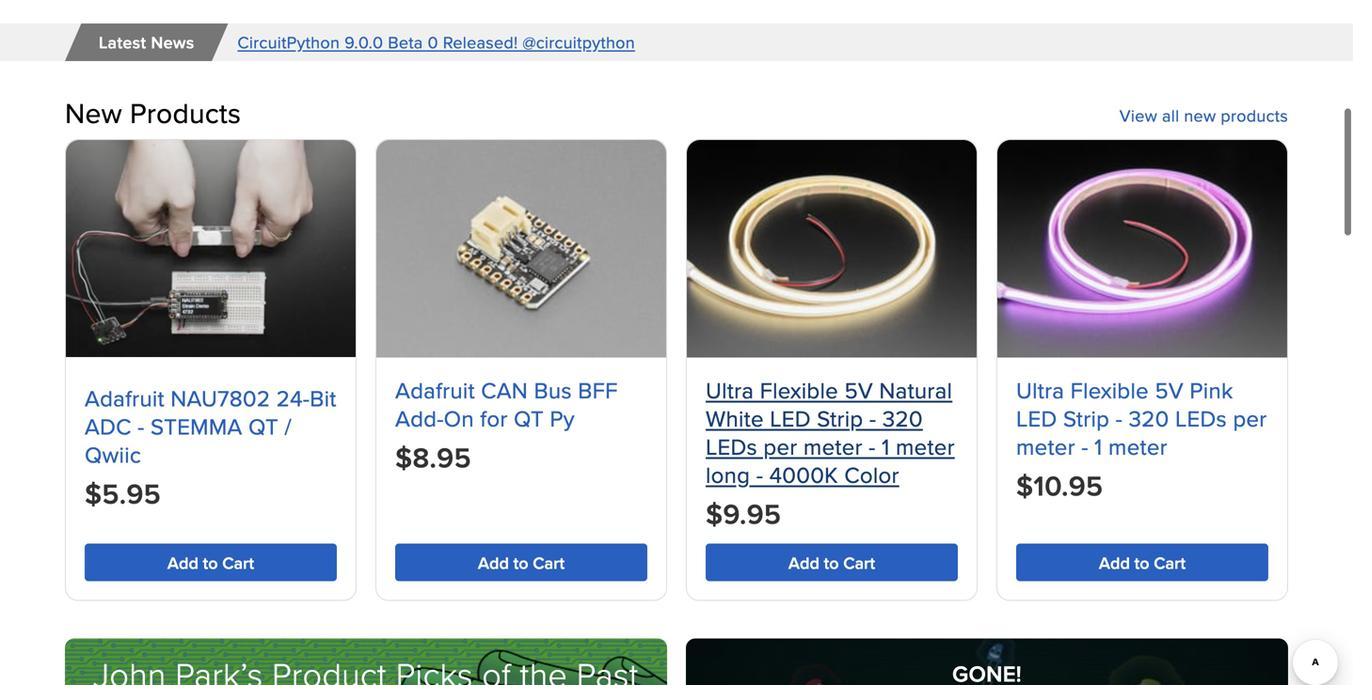 Task type: vqa. For each thing, say whether or not it's contained in the screenshot.


Task type: describe. For each thing, give the bounding box(es) containing it.
qt for $5.95
[[248, 410, 278, 443]]

cart inside ultra flexible 5v pink led strip - 320 leds per meter - 1 meter $10.95 add to cart
[[1154, 551, 1186, 576]]

add inside ultra flexible 5v natural white led strip - 320 leds per meter - 1 meter long - 4000k color $9.95 add to cart
[[788, 551, 819, 576]]

strip inside ultra flexible 5v natural white led strip - 320 leds per meter - 1 meter long - 4000k color $9.95 add to cart
[[817, 403, 863, 435]]

to inside ultra flexible 5v pink led strip - 320 leds per meter - 1 meter $10.95 add to cart
[[1134, 551, 1149, 576]]

3 meter from the left
[[1016, 431, 1075, 464]]

add-
[[395, 403, 444, 435]]

new
[[1184, 103, 1216, 127]]

natural
[[879, 375, 952, 407]]

320 inside ultra flexible 5v pink led strip - 320 leds per meter - 1 meter $10.95 add to cart
[[1129, 403, 1169, 435]]

- inside the adafruit nau7802 24-bit adc - stemma qt / qwiic $5.95 add to cart
[[137, 410, 145, 443]]

stemma
[[151, 410, 242, 443]]

products
[[1221, 103, 1288, 127]]

per inside ultra flexible 5v natural white led strip - 320 leds per meter - 1 meter long - 4000k color $9.95 add to cart
[[763, 431, 797, 464]]

1 inside ultra flexible 5v pink led strip - 320 leds per meter - 1 meter $10.95 add to cart
[[1094, 431, 1102, 464]]

for
[[480, 403, 508, 435]]

cart inside the adafruit nau7802 24-bit adc - stemma qt / qwiic $5.95 add to cart
[[222, 551, 254, 576]]

4 meter from the left
[[1108, 431, 1168, 464]]

to inside the adafruit nau7802 24-bit adc - stemma qt / qwiic $5.95 add to cart
[[203, 551, 218, 576]]

adafruit nau7802 24-bit adc - stemma qt / qwiic $5.95 add to cart
[[85, 382, 337, 576]]

explore adafruit element
[[65, 639, 1288, 686]]

ultra flexible 5v pink led strip - 320 leds per meter - 1 meter link
[[1016, 375, 1268, 464]]

add to cart button for $9.95
[[706, 544, 958, 582]]

beta
[[388, 30, 423, 54]]

long
[[706, 459, 750, 492]]

5v for meter
[[844, 375, 873, 407]]

2 meter from the left
[[896, 431, 955, 464]]

new
[[65, 93, 122, 133]]

new products
[[65, 93, 241, 133]]

led inside ultra flexible 5v pink led strip - 320 leds per meter - 1 meter $10.95 add to cart
[[1016, 403, 1057, 435]]

pink
[[1190, 375, 1233, 407]]

adc
[[85, 410, 131, 443]]

ultra for $10.95
[[1016, 375, 1064, 407]]

all
[[1162, 103, 1179, 127]]

strip inside ultra flexible 5v pink led strip - 320 leds per meter - 1 meter $10.95 add to cart
[[1063, 403, 1109, 435]]

0
[[428, 30, 438, 54]]

view
[[1119, 103, 1157, 127]]

9.0.0
[[344, 30, 383, 54]]

view all new products link
[[1119, 99, 1288, 127]]

1 inside ultra flexible 5v natural white led strip - 320 leds per meter - 1 meter long - 4000k color $9.95 add to cart
[[882, 431, 890, 464]]

can
[[481, 375, 528, 407]]

new products element
[[65, 93, 1288, 602]]

released!
[[443, 30, 518, 54]]

on
[[444, 403, 474, 435]]

per inside ultra flexible 5v pink led strip - 320 leds per meter - 1 meter $10.95 add to cart
[[1233, 403, 1267, 435]]

$5.95
[[85, 474, 161, 514]]

adafruit for qwiic
[[85, 382, 164, 415]]

@circuitpython
[[523, 30, 635, 54]]

cart inside 'adafruit can bus bff add-on for qt py $8.95 add to cart'
[[533, 551, 565, 576]]

circuitpython
[[237, 30, 340, 54]]



Task type: locate. For each thing, give the bounding box(es) containing it.
led right white on the bottom right
[[770, 403, 811, 435]]

3 add to cart button from the left
[[706, 544, 958, 582]]

2 5v from the left
[[1155, 375, 1184, 407]]

1 add from the left
[[167, 551, 198, 576]]

adafruit can bus bff add-on for qt py $8.95 add to cart
[[395, 375, 618, 576]]

adafruit
[[395, 375, 475, 407], [85, 382, 164, 415]]

view all new products
[[1119, 103, 1288, 127]]

2 320 from the left
[[1129, 403, 1169, 435]]

qt left py
[[514, 403, 544, 435]]

1 horizontal spatial 320
[[1129, 403, 1169, 435]]

white
[[706, 403, 764, 435]]

320 up color
[[882, 403, 923, 435]]

$9.95
[[706, 494, 781, 535]]

bus
[[534, 375, 572, 407]]

add inside the adafruit nau7802 24-bit adc - stemma qt / qwiic $5.95 add to cart
[[167, 551, 198, 576]]

3 add from the left
[[788, 551, 819, 576]]

adafruit for $8.95
[[395, 375, 475, 407]]

4000k
[[769, 459, 838, 492]]

ultra for $9.95
[[706, 375, 754, 407]]

4 add to cart button from the left
[[1016, 544, 1268, 582]]

2 1 from the left
[[1094, 431, 1102, 464]]

1 ultra from the left
[[706, 375, 754, 407]]

4 to from the left
[[1134, 551, 1149, 576]]

2 to from the left
[[513, 551, 528, 576]]

1
[[882, 431, 890, 464], [1094, 431, 1102, 464]]

0 horizontal spatial 5v
[[844, 375, 873, 407]]

angled shot of 1m long coiled led strip, lit up with warm leds. image
[[687, 140, 977, 358], [687, 140, 977, 358]]

circuitpython 9.0.0 beta 0 released! @circuitpython link
[[237, 30, 635, 54]]

qt left the /
[[248, 410, 278, 443]]

strip up $10.95
[[1063, 403, 1109, 435]]

1 1 from the left
[[882, 431, 890, 464]]

/
[[285, 410, 292, 443]]

5v inside ultra flexible 5v pink led strip - 320 leds per meter - 1 meter $10.95 add to cart
[[1155, 375, 1184, 407]]

adafruit inside 'adafruit can bus bff add-on for qt py $8.95 add to cart'
[[395, 375, 475, 407]]

circuitpython 9.0.0 beta 0 released! @circuitpython
[[237, 30, 635, 54]]

1 meter from the left
[[803, 431, 863, 464]]

1 horizontal spatial flexible
[[1070, 375, 1149, 407]]

5v
[[844, 375, 873, 407], [1155, 375, 1184, 407]]

cart inside ultra flexible 5v natural white led strip - 320 leds per meter - 1 meter long - 4000k color $9.95 add to cart
[[843, 551, 875, 576]]

0 horizontal spatial qt
[[248, 410, 278, 443]]

0 horizontal spatial 1
[[882, 431, 890, 464]]

-
[[869, 403, 876, 435], [1116, 403, 1123, 435], [137, 410, 145, 443], [869, 431, 876, 464], [1081, 431, 1088, 464], [756, 459, 763, 492]]

qt
[[514, 403, 544, 435], [248, 410, 278, 443]]

320 left the pink
[[1129, 403, 1169, 435]]

to inside ultra flexible 5v natural white led strip - 320 leds per meter - 1 meter long - 4000k color $9.95 add to cart
[[824, 551, 839, 576]]

4 add from the left
[[1099, 551, 1130, 576]]

adafruit left for
[[395, 375, 475, 407]]

led
[[770, 403, 811, 435], [1016, 403, 1057, 435]]

0 horizontal spatial ultra
[[706, 375, 754, 407]]

1 horizontal spatial strip
[[1063, 403, 1109, 435]]

angled shot of coiled led strip lighting up pink light. image
[[997, 140, 1287, 358], [997, 140, 1287, 358]]

1 horizontal spatial 5v
[[1155, 375, 1184, 407]]

add inside 'adafruit can bus bff add-on for qt py $8.95 add to cart'
[[478, 551, 509, 576]]

2 add from the left
[[478, 551, 509, 576]]

add
[[167, 551, 198, 576], [478, 551, 509, 576], [788, 551, 819, 576], [1099, 551, 1130, 576]]

color
[[844, 459, 899, 492]]

adafruit inside the adafruit nau7802 24-bit adc - stemma qt / qwiic $5.95 add to cart
[[85, 382, 164, 415]]

add inside ultra flexible 5v pink led strip - 320 leds per meter - 1 meter $10.95 add to cart
[[1099, 551, 1130, 576]]

angled shot of small, square can board with a tan jst-ph connector. image
[[376, 140, 666, 358], [376, 140, 666, 358]]

0 horizontal spatial leds
[[706, 431, 757, 464]]

320
[[882, 403, 923, 435], [1129, 403, 1169, 435]]

5v left natural
[[844, 375, 873, 407]]

1 5v from the left
[[844, 375, 873, 407]]

1 to from the left
[[203, 551, 218, 576]]

add to cart button for $10.95
[[1016, 544, 1268, 582]]

1 horizontal spatial ultra
[[1016, 375, 1064, 407]]

flexible inside ultra flexible 5v pink led strip - 320 leds per meter - 1 meter $10.95 add to cart
[[1070, 375, 1149, 407]]

2 led from the left
[[1016, 403, 1057, 435]]

0 horizontal spatial strip
[[817, 403, 863, 435]]

3 to from the left
[[824, 551, 839, 576]]

ultra flexible 5v natural white led strip - 320 leds per meter - 1 meter long - 4000k color link
[[706, 375, 958, 492]]

1 horizontal spatial adafruit
[[395, 375, 475, 407]]

bit
[[310, 382, 337, 415]]

add to cart button for $5.95
[[85, 544, 337, 582]]

nau7802
[[171, 382, 270, 415]]

1 horizontal spatial 1
[[1094, 431, 1102, 464]]

products
[[130, 93, 241, 133]]

24-
[[276, 382, 310, 415]]

$8.95
[[395, 438, 471, 479]]

2 flexible from the left
[[1070, 375, 1149, 407]]

add to cart button for $8.95
[[395, 544, 647, 582]]

leds inside ultra flexible 5v natural white led strip - 320 leds per meter - 1 meter long - 4000k color $9.95 add to cart
[[706, 431, 757, 464]]

ultra inside ultra flexible 5v natural white led strip - 320 leds per meter - 1 meter long - 4000k color $9.95 add to cart
[[706, 375, 754, 407]]

1 horizontal spatial qt
[[514, 403, 544, 435]]

0 horizontal spatial led
[[770, 403, 811, 435]]

1 down natural
[[882, 431, 890, 464]]

1 horizontal spatial per
[[1233, 403, 1267, 435]]

0 horizontal spatial 320
[[882, 403, 923, 435]]

qwiic
[[85, 439, 141, 471]]

meter
[[803, 431, 863, 464], [896, 431, 955, 464], [1016, 431, 1075, 464], [1108, 431, 1168, 464]]

bff
[[578, 375, 618, 407]]

ultra flexible 5v natural white led strip - 320 leds per meter - 1 meter long - 4000k color $9.95 add to cart
[[706, 375, 955, 576]]

ultra flexible 5v pink led strip - 320 leds per meter - 1 meter $10.95 add to cart
[[1016, 375, 1267, 576]]

to inside 'adafruit can bus bff add-on for qt py $8.95 add to cart'
[[513, 551, 528, 576]]

adafruit up qwiic at left bottom
[[85, 382, 164, 415]]

adafruit nau7802 24-bit adc - stemma qt / qwiic link
[[85, 382, 337, 471]]

0 horizontal spatial flexible
[[760, 375, 838, 407]]

$10.95
[[1016, 466, 1103, 507]]

1 add to cart button from the left
[[85, 544, 337, 582]]

per
[[1233, 403, 1267, 435], [763, 431, 797, 464]]

led inside ultra flexible 5v natural white led strip - 320 leds per meter - 1 meter long - 4000k color $9.95 add to cart
[[770, 403, 811, 435]]

1 horizontal spatial led
[[1016, 403, 1057, 435]]

flexible
[[760, 375, 838, 407], [1070, 375, 1149, 407]]

2 add to cart button from the left
[[395, 544, 647, 582]]

1 strip from the left
[[817, 403, 863, 435]]

leds
[[1175, 403, 1227, 435], [706, 431, 757, 464]]

0 horizontal spatial adafruit
[[85, 382, 164, 415]]

cart
[[222, 551, 254, 576], [533, 551, 565, 576], [843, 551, 875, 576], [1154, 551, 1186, 576]]

to
[[203, 551, 218, 576], [513, 551, 528, 576], [824, 551, 839, 576], [1134, 551, 1149, 576]]

add to cart button
[[85, 544, 337, 582], [395, 544, 647, 582], [706, 544, 958, 582], [1016, 544, 1268, 582]]

2 cart from the left
[[533, 551, 565, 576]]

3 cart from the left
[[843, 551, 875, 576]]

leds inside ultra flexible 5v pink led strip - 320 leds per meter - 1 meter $10.95 add to cart
[[1175, 403, 1227, 435]]

5v for $10.95
[[1155, 375, 1184, 407]]

video of a pair of white hand's trying to bend a strain gauge. the gauge is connected to a breakout board which is also connected to an oled display on a half-size breadboard. the numbers on the oled display show high digit numbers. image
[[66, 140, 356, 366]]

strip up color
[[817, 403, 863, 435]]

5v inside ultra flexible 5v natural white led strip - 320 leds per meter - 1 meter long - 4000k color $9.95 add to cart
[[844, 375, 873, 407]]

strip
[[817, 403, 863, 435], [1063, 403, 1109, 435]]

0 horizontal spatial per
[[763, 431, 797, 464]]

2 strip from the left
[[1063, 403, 1109, 435]]

ultra inside ultra flexible 5v pink led strip - 320 leds per meter - 1 meter $10.95 add to cart
[[1016, 375, 1064, 407]]

1 320 from the left
[[882, 403, 923, 435]]

adafruit can bus bff add-on for qt py link
[[395, 375, 647, 435]]

flexible for $10.95
[[1070, 375, 1149, 407]]

qt inside 'adafruit can bus bff add-on for qt py $8.95 add to cart'
[[514, 403, 544, 435]]

320 inside ultra flexible 5v natural white led strip - 320 leds per meter - 1 meter long - 4000k color $9.95 add to cart
[[882, 403, 923, 435]]

4 cart from the left
[[1154, 551, 1186, 576]]

2 ultra from the left
[[1016, 375, 1064, 407]]

qt inside the adafruit nau7802 24-bit adc - stemma qt / qwiic $5.95 add to cart
[[248, 410, 278, 443]]

py
[[550, 403, 575, 435]]

1 flexible from the left
[[760, 375, 838, 407]]

qt for $8.95
[[514, 403, 544, 435]]

1 up $10.95
[[1094, 431, 1102, 464]]

led up $10.95
[[1016, 403, 1057, 435]]

1 horizontal spatial leds
[[1175, 403, 1227, 435]]

1 led from the left
[[770, 403, 811, 435]]

latest news
[[99, 30, 194, 55]]

5v left the pink
[[1155, 375, 1184, 407]]

1 cart from the left
[[222, 551, 254, 576]]

flexible for meter
[[760, 375, 838, 407]]

flexible inside ultra flexible 5v natural white led strip - 320 leds per meter - 1 meter long - 4000k color $9.95 add to cart
[[760, 375, 838, 407]]

ultra
[[706, 375, 754, 407], [1016, 375, 1064, 407]]



